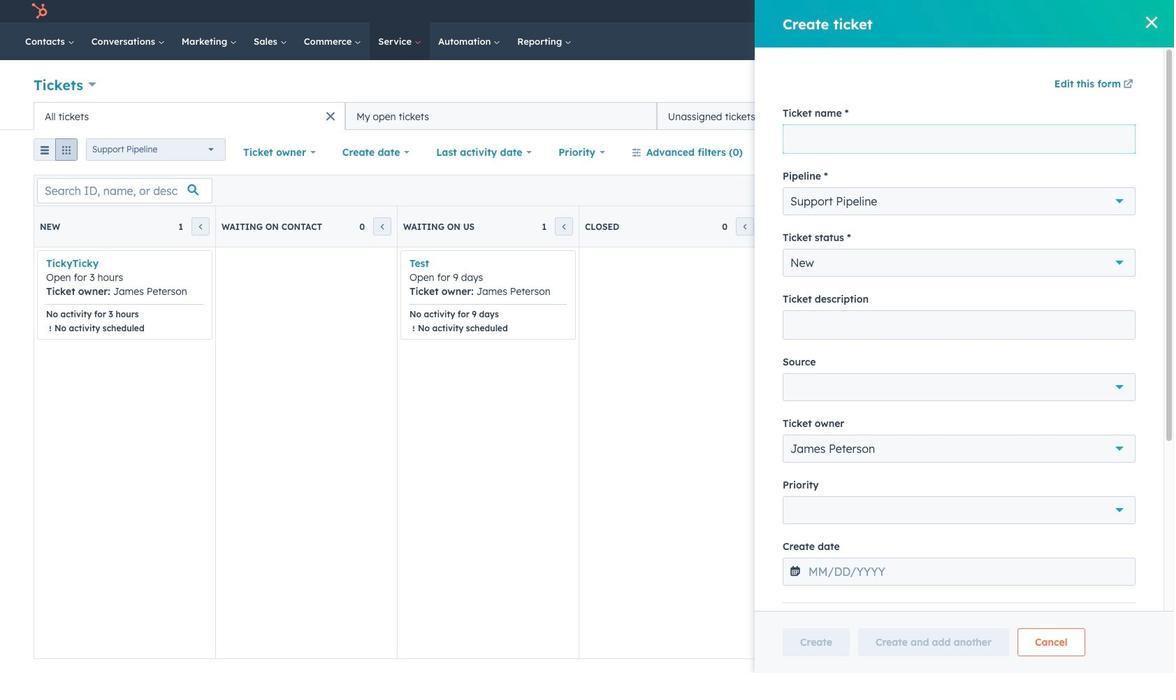 Task type: vqa. For each thing, say whether or not it's contained in the screenshot.
the rightmost the Service
no



Task type: locate. For each thing, give the bounding box(es) containing it.
Search HubSpot search field
[[978, 29, 1126, 53]]

menu
[[805, 0, 1158, 22]]

Search ID, name, or description search field
[[37, 178, 213, 203]]

banner
[[34, 70, 1141, 102]]

group
[[34, 138, 78, 166]]



Task type: describe. For each thing, give the bounding box(es) containing it.
james peterson image
[[1012, 5, 1025, 17]]

marketplaces image
[[907, 6, 919, 19]]



